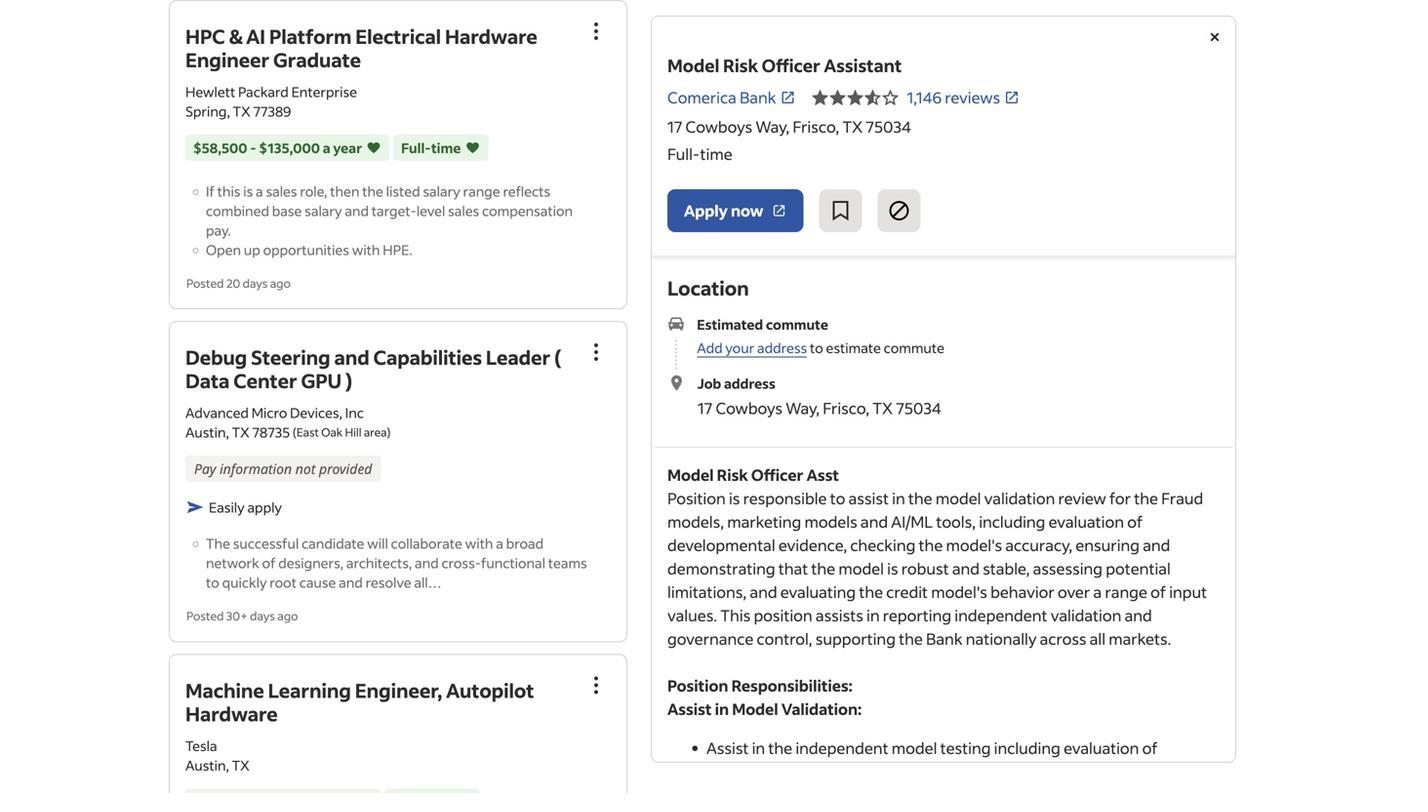 Task type: locate. For each thing, give the bounding box(es) containing it.
tx down machine
[[232, 757, 250, 774]]

position up models,
[[667, 488, 726, 508]]

0 horizontal spatial full-
[[401, 139, 431, 157]]

1 horizontal spatial 17
[[698, 398, 713, 418]]

frisco,
[[793, 117, 839, 137], [823, 398, 870, 418]]

independent up soundness
[[796, 738, 889, 758]]

tx inside job address 17 cowboys way, frisco, tx 75034
[[873, 398, 893, 418]]

2 posted from the top
[[186, 609, 224, 624]]

east
[[296, 425, 319, 440]]

1 vertical spatial bank
[[926, 629, 963, 649]]

estimated
[[697, 316, 763, 333]]

oak
[[321, 425, 343, 440]]

2 horizontal spatial to
[[830, 488, 845, 508]]

hardware inside machine learning engineer, autopilot hardware
[[185, 701, 278, 726]]

0 vertical spatial officer
[[762, 54, 820, 77]]

marketing
[[727, 512, 801, 532]]

0 horizontal spatial independent
[[796, 738, 889, 758]]

full-time up listed at left
[[401, 139, 461, 157]]

cowboys down the comerica bank on the top of page
[[686, 117, 752, 137]]

0 vertical spatial ago
[[270, 276, 291, 291]]

over
[[1058, 582, 1090, 602]]

tx
[[233, 103, 250, 120], [842, 117, 863, 137], [873, 398, 893, 418], [232, 424, 250, 441], [232, 757, 250, 774]]

models,
[[667, 512, 724, 532]]

role,
[[300, 183, 327, 200]]

1 position from the top
[[667, 488, 726, 508]]

model up models,
[[667, 465, 714, 485]]

a up functional
[[496, 535, 503, 553]]

full- up listed at left
[[401, 139, 431, 157]]

0 vertical spatial developmental
[[667, 535, 775, 555]]

a right over
[[1093, 582, 1102, 602]]

0 vertical spatial with
[[352, 241, 380, 259]]

platform
[[269, 23, 352, 49]]

with left hpe. on the left of page
[[352, 241, 380, 259]]

) right hill
[[387, 425, 391, 440]]

0 vertical spatial to
[[810, 339, 823, 357]]

0 vertical spatial including
[[979, 512, 1045, 532]]

1 vertical spatial (
[[293, 425, 296, 440]]

2 vertical spatial to
[[206, 574, 219, 592]]

independent up nationally
[[955, 605, 1048, 625]]

1 horizontal spatial is
[[729, 488, 740, 508]]

0 vertical spatial address
[[757, 339, 807, 357]]

1 horizontal spatial hardware
[[445, 23, 537, 49]]

officer inside model risk officer asst position is responsible to assist in the model validation review for the fraud models, marketing models and ai/ml tools, including evaluation of developmental evidence, checking the model's accuracy, ensuring and demonstrating that the model is robust and stable, assessing potential limitations, and evaluating the credit model's behavior over a range of input values. this position assists in reporting independent validation and governance control, supporting the bank nationally across all markets.
[[751, 465, 803, 485]]

network
[[206, 554, 259, 572]]

1 vertical spatial model
[[667, 465, 714, 485]]

0 horizontal spatial developmental
[[667, 535, 775, 555]]

engineer,
[[355, 678, 442, 703]]

range inside if this is a sales role, then the listed salary range reflects combined base salary and target-level sales compensation pay. open up opportunities with hpe.
[[463, 183, 500, 200]]

ago down root
[[277, 609, 298, 624]]

1 horizontal spatial )
[[387, 425, 391, 440]]

$135,000
[[259, 139, 320, 157]]

days right 30+
[[250, 609, 275, 624]]

is
[[243, 183, 253, 200], [729, 488, 740, 508], [887, 559, 898, 579]]

with
[[352, 241, 380, 259], [465, 535, 493, 553]]

position down governance
[[667, 676, 728, 696]]

cowboys down the job on the top of page
[[716, 398, 783, 418]]

target-
[[372, 202, 417, 220]]

ago for posted 20 days ago
[[270, 276, 291, 291]]

0 vertical spatial )
[[345, 368, 352, 393]]

0 vertical spatial range
[[463, 183, 500, 200]]

position
[[667, 488, 726, 508], [667, 676, 728, 696]]

officer
[[762, 54, 820, 77], [751, 465, 803, 485]]

evaluation
[[1049, 512, 1124, 532], [1064, 738, 1139, 758]]

model
[[667, 54, 720, 77], [667, 465, 714, 485], [732, 699, 778, 719]]

1 horizontal spatial bank
[[926, 629, 963, 649]]

cowboys inside job address 17 cowboys way, frisco, tx 75034
[[716, 398, 783, 418]]

) inside advanced micro devices, inc austin, tx 78735 ( east oak hill area )
[[387, 425, 391, 440]]

bank down model risk officer assistant
[[740, 87, 776, 107]]

tx inside tesla austin, tx
[[232, 757, 250, 774]]

model's down tools,
[[946, 535, 1002, 555]]

the up the evaluating
[[811, 559, 835, 579]]

posted left the 20
[[186, 276, 224, 291]]

to inside the successful candidate will collaborate with a broad network of designers, architects, and cross-functional teams to quickly root cause and resolve all…
[[206, 574, 219, 592]]

inc
[[345, 404, 364, 422]]

1 posted from the top
[[186, 276, 224, 291]]

apply now button
[[667, 189, 803, 232]]

micro
[[252, 404, 287, 422]]

)
[[345, 368, 352, 393], [387, 425, 391, 440]]

assist down governance
[[667, 699, 712, 719]]

1 vertical spatial way,
[[786, 398, 820, 418]]

conceptual
[[706, 762, 787, 782]]

testing
[[940, 738, 991, 758]]

range left reflects
[[463, 183, 500, 200]]

the up conceptual
[[768, 738, 792, 758]]

quickly
[[222, 574, 267, 592]]

including up "accuracy,"
[[979, 512, 1045, 532]]

1 vertical spatial days
[[250, 609, 275, 624]]

tx down estimate
[[873, 398, 893, 418]]

add
[[697, 339, 723, 357]]

governance
[[667, 629, 754, 649]]

validation up all
[[1051, 605, 1122, 625]]

bank down reporting
[[926, 629, 963, 649]]

comerica bank
[[667, 87, 776, 107]]

address right your at the top of the page
[[757, 339, 807, 357]]

0 horizontal spatial to
[[206, 574, 219, 592]]

model inside assist in the independent model testing including evaluation of conceptual soundness and developmental evidence.
[[892, 738, 937, 758]]

to inside model risk officer asst position is responsible to assist in the model validation review for the fraud models, marketing models and ai/ml tools, including evaluation of developmental evidence, checking the model's accuracy, ensuring and demonstrating that the model is robust and stable, assessing potential limitations, and evaluating the credit model's behavior over a range of input values. this position assists in reporting independent validation and governance control, supporting the bank nationally across all markets.
[[830, 488, 845, 508]]

1 horizontal spatial salary
[[423, 183, 460, 200]]

1 horizontal spatial matches your preference image
[[465, 138, 480, 158]]

0 vertical spatial is
[[243, 183, 253, 200]]

0 vertical spatial model
[[936, 488, 981, 508]]

0 horizontal spatial matches your preference image
[[366, 138, 382, 158]]

tx inside 'hewlett packard enterprise spring, tx 77389'
[[233, 103, 250, 120]]

credit
[[886, 582, 928, 602]]

( right 78735
[[293, 425, 296, 440]]

with up cross-
[[465, 535, 493, 553]]

model down responsibilities:
[[732, 699, 778, 719]]

model's down robust
[[931, 582, 987, 602]]

collaborate
[[391, 535, 462, 553]]

way,
[[756, 117, 790, 137], [786, 398, 820, 418]]

assist up conceptual
[[706, 738, 749, 758]]

officer for asst
[[751, 465, 803, 485]]

spring,
[[185, 103, 230, 120]]

-
[[250, 139, 256, 157]]

17 down the job on the top of page
[[698, 398, 713, 418]]

1 vertical spatial 17
[[698, 398, 713, 418]]

and up potential
[[1143, 535, 1170, 555]]

austin, down 'advanced'
[[185, 424, 229, 441]]

0 vertical spatial assist
[[667, 699, 712, 719]]

risk inside model risk officer asst position is responsible to assist in the model validation review for the fraud models, marketing models and ai/ml tools, including evaluation of developmental evidence, checking the model's accuracy, ensuring and demonstrating that the model is robust and stable, assessing potential limitations, and evaluating the credit model's behavior over a range of input values. this position assists in reporting independent validation and governance control, supporting the bank nationally across all markets.
[[717, 465, 748, 485]]

0 vertical spatial (
[[554, 345, 561, 370]]

hardware right electrical
[[445, 23, 537, 49]]

( left job actions for debug steering and capabilities leader ( data center gpu ) is collapsed icon
[[554, 345, 561, 370]]

validation up "accuracy,"
[[984, 488, 1055, 508]]

model up comerica
[[667, 54, 720, 77]]

commute
[[766, 316, 828, 333], [884, 339, 945, 357]]

will
[[367, 535, 388, 553]]

0 horizontal spatial 17
[[667, 117, 682, 137]]

job address 17 cowboys way, frisco, tx 75034
[[698, 375, 942, 418]]

1 vertical spatial cowboys
[[716, 398, 783, 418]]

salary up level
[[423, 183, 460, 200]]

evaluation up evidence.
[[1064, 738, 1139, 758]]

checking
[[850, 535, 916, 555]]

tx down 'packard'
[[233, 103, 250, 120]]

opportunities
[[263, 241, 349, 259]]

1 horizontal spatial full-
[[667, 144, 700, 164]]

full-time down comerica
[[667, 144, 733, 164]]

1 vertical spatial 75034
[[896, 398, 942, 418]]

advanced
[[185, 404, 249, 422]]

officer up 17 cowboys way, frisco, tx 75034
[[762, 54, 820, 77]]

a left year
[[323, 139, 330, 157]]

ago
[[270, 276, 291, 291], [277, 609, 298, 624]]

hardware up tesla
[[185, 701, 278, 726]]

a inside if this is a sales role, then the listed salary range reflects combined base salary and target-level sales compensation pay. open up opportunities with hpe.
[[256, 183, 263, 200]]

2 vertical spatial is
[[887, 559, 898, 579]]

commute up add your address button
[[766, 316, 828, 333]]

electrical
[[355, 23, 441, 49]]

0 vertical spatial independent
[[955, 605, 1048, 625]]

evaluation inside model risk officer asst position is responsible to assist in the model validation review for the fraud models, marketing models and ai/ml tools, including evaluation of developmental evidence, checking the model's accuracy, ensuring and demonstrating that the model is robust and stable, assessing potential limitations, and evaluating the credit model's behavior over a range of input values. this position assists in reporting independent validation and governance control, supporting the bank nationally across all markets.
[[1049, 512, 1124, 532]]

1,146 reviews
[[907, 87, 1000, 107]]

1 vertical spatial developmental
[[902, 762, 1010, 782]]

full-time
[[401, 139, 461, 157], [667, 144, 733, 164]]

1 vertical spatial evaluation
[[1064, 738, 1139, 758]]

0 horizontal spatial range
[[463, 183, 500, 200]]

frisco, down estimate
[[823, 398, 870, 418]]

time up level
[[431, 139, 461, 157]]

capabilities
[[373, 345, 482, 370]]

1 horizontal spatial commute
[[884, 339, 945, 357]]

model down the checking on the right bottom of the page
[[839, 559, 884, 579]]

austin, inside advanced micro devices, inc austin, tx 78735 ( east oak hill area )
[[185, 424, 229, 441]]

assist
[[849, 488, 889, 508]]

reflects
[[503, 183, 550, 200]]

range down potential
[[1105, 582, 1147, 602]]

1 horizontal spatial sales
[[448, 202, 479, 220]]

ago down 'opportunities'
[[270, 276, 291, 291]]

risk up comerica bank link
[[723, 54, 758, 77]]

1 horizontal spatial to
[[810, 339, 823, 357]]

full-
[[401, 139, 431, 157], [667, 144, 700, 164]]

hardware inside hpc & ai platform electrical hardware engineer graduate
[[445, 23, 537, 49]]

hardware
[[445, 23, 537, 49], [185, 701, 278, 726]]

0 horizontal spatial hardware
[[185, 701, 278, 726]]

open
[[206, 241, 241, 259]]

0 vertical spatial risk
[[723, 54, 758, 77]]

1 vertical spatial including
[[994, 738, 1061, 758]]

1 vertical spatial range
[[1105, 582, 1147, 602]]

a
[[323, 139, 330, 157], [256, 183, 263, 200], [496, 535, 503, 553], [1093, 582, 1102, 602]]

0 vertical spatial hardware
[[445, 23, 537, 49]]

if this is a sales role, then the listed salary range reflects combined base salary and target-level sales compensation pay. open up opportunities with hpe.
[[206, 183, 573, 259]]

graduate
[[273, 47, 361, 72]]

0 vertical spatial salary
[[423, 183, 460, 200]]

a inside model risk officer asst position is responsible to assist in the model validation review for the fraud models, marketing models and ai/ml tools, including evaluation of developmental evidence, checking the model's accuracy, ensuring and demonstrating that the model is robust and stable, assessing potential limitations, and evaluating the credit model's behavior over a range of input values. this position assists in reporting independent validation and governance control, supporting the bank nationally across all markets.
[[1093, 582, 1102, 602]]

sales up the base
[[266, 183, 297, 200]]

1 vertical spatial position
[[667, 676, 728, 696]]

and right soundness
[[872, 762, 899, 782]]

developmental down testing
[[902, 762, 1010, 782]]

including up evidence.
[[994, 738, 1061, 758]]

posted left 30+
[[186, 609, 224, 624]]

risk for model risk officer asst position is responsible to assist in the model validation review for the fraud models, marketing models and ai/ml tools, including evaluation of developmental evidence, checking the model's accuracy, ensuring and demonstrating that the model is robust and stable, assessing potential limitations, and evaluating the credit model's behavior over a range of input values. this position assists in reporting independent validation and governance control, supporting the bank nationally across all markets.
[[717, 465, 748, 485]]

1 horizontal spatial (
[[554, 345, 561, 370]]

is down the checking on the right bottom of the page
[[887, 559, 898, 579]]

and up markets.
[[1125, 605, 1152, 625]]

estimated commute add your address to estimate commute
[[697, 316, 945, 357]]

1 vertical spatial posted
[[186, 609, 224, 624]]

1 vertical spatial commute
[[884, 339, 945, 357]]

0 vertical spatial evaluation
[[1049, 512, 1124, 532]]

1 vertical spatial risk
[[717, 465, 748, 485]]

save this job image
[[829, 199, 852, 222]]

1 vertical spatial independent
[[796, 738, 889, 758]]

time down the comerica bank on the top of page
[[700, 144, 733, 164]]

model inside model risk officer asst position is responsible to assist in the model validation review for the fraud models, marketing models and ai/ml tools, including evaluation of developmental evidence, checking the model's accuracy, ensuring and demonstrating that the model is robust and stable, assessing potential limitations, and evaluating the credit model's behavior over a range of input values. this position assists in reporting independent validation and governance control, supporting the bank nationally across all markets.
[[667, 465, 714, 485]]

0 vertical spatial austin,
[[185, 424, 229, 441]]

is right this on the left top
[[243, 183, 253, 200]]

posted for posted 30+ days ago
[[186, 609, 224, 624]]

evaluation down review
[[1049, 512, 1124, 532]]

salary down role,
[[305, 202, 342, 220]]

tx left 78735
[[232, 424, 250, 441]]

1 vertical spatial with
[[465, 535, 493, 553]]

and up inc
[[334, 345, 370, 370]]

provided
[[319, 460, 372, 478]]

days right the 20
[[243, 276, 268, 291]]

posted 20 days ago
[[186, 276, 291, 291]]

comerica bank link
[[667, 86, 796, 109]]

tesla
[[185, 737, 217, 755]]

to down network
[[206, 574, 219, 592]]

of inside assist in the independent model testing including evaluation of conceptual soundness and developmental evidence.
[[1142, 738, 1158, 758]]

austin, inside tesla austin, tx
[[185, 757, 229, 774]]

1 horizontal spatial with
[[465, 535, 493, 553]]

0 vertical spatial bank
[[740, 87, 776, 107]]

tesla austin, tx
[[185, 737, 250, 774]]

evaluation inside assist in the independent model testing including evaluation of conceptual soundness and developmental evidence.
[[1064, 738, 1139, 758]]

address down add your address button
[[724, 375, 775, 392]]

0 horizontal spatial )
[[345, 368, 352, 393]]

risk for model risk officer assistant
[[723, 54, 758, 77]]

to left estimate
[[810, 339, 823, 357]]

reporting
[[883, 605, 951, 625]]

1 vertical spatial hardware
[[185, 701, 278, 726]]

model for model risk officer assistant
[[667, 54, 720, 77]]

independent inside assist in the independent model testing including evaluation of conceptual soundness and developmental evidence.
[[796, 738, 889, 758]]

is up marketing
[[729, 488, 740, 508]]

austin, down tesla
[[185, 757, 229, 774]]

0 vertical spatial 75034
[[866, 117, 911, 137]]

0 horizontal spatial (
[[293, 425, 296, 440]]

reviews
[[945, 87, 1000, 107]]

way, up asst
[[786, 398, 820, 418]]

1 horizontal spatial independent
[[955, 605, 1048, 625]]

and down collaborate
[[415, 554, 439, 572]]

and down then
[[345, 202, 369, 220]]

1 horizontal spatial developmental
[[902, 762, 1010, 782]]

developmental up demonstrating
[[667, 535, 775, 555]]

a up combined
[[256, 183, 263, 200]]

1 vertical spatial assist
[[706, 738, 749, 758]]

learning
[[268, 678, 351, 703]]

2 position from the top
[[667, 676, 728, 696]]

base
[[272, 202, 302, 220]]

frisco, down 3.6 out of 5 stars image
[[793, 117, 839, 137]]

2 vertical spatial model
[[892, 738, 937, 758]]

risk up marketing
[[717, 465, 748, 485]]

enterprise
[[291, 83, 357, 101]]

1 matches your preference image from the left
[[366, 138, 382, 158]]

matches your preference image
[[366, 138, 382, 158], [465, 138, 480, 158]]

(
[[554, 345, 561, 370], [293, 425, 296, 440]]

0 horizontal spatial commute
[[766, 316, 828, 333]]

all
[[1090, 629, 1106, 649]]

hpc
[[185, 23, 225, 49]]

17 cowboys way, frisco, tx 75034
[[667, 117, 911, 137]]

the right then
[[362, 183, 383, 200]]

soundness
[[790, 762, 869, 782]]

30+
[[226, 609, 248, 624]]

demonstrating
[[667, 559, 775, 579]]

1 austin, from the top
[[185, 424, 229, 441]]

1 vertical spatial to
[[830, 488, 845, 508]]

0 vertical spatial model
[[667, 54, 720, 77]]

1 vertical spatial frisco,
[[823, 398, 870, 418]]

1,146 reviews link
[[907, 87, 1020, 107]]

supporting
[[816, 629, 896, 649]]

1 vertical spatial )
[[387, 425, 391, 440]]

bank
[[740, 87, 776, 107], [926, 629, 963, 649]]

full- down comerica
[[667, 144, 700, 164]]

data
[[185, 368, 230, 393]]

officer up responsible
[[751, 465, 803, 485]]

0 vertical spatial position
[[667, 488, 726, 508]]

77389
[[253, 103, 291, 120]]

designers,
[[278, 554, 344, 572]]

1 vertical spatial validation
[[1051, 605, 1122, 625]]

1 vertical spatial address
[[724, 375, 775, 392]]

) right the gpu
[[345, 368, 352, 393]]

sales right level
[[448, 202, 479, 220]]

0 vertical spatial days
[[243, 276, 268, 291]]

0 vertical spatial 17
[[667, 117, 682, 137]]

to up models
[[830, 488, 845, 508]]

review
[[1058, 488, 1106, 508]]

1 vertical spatial austin,
[[185, 757, 229, 774]]

1 vertical spatial is
[[729, 488, 740, 508]]

the up robust
[[919, 535, 943, 555]]

1 vertical spatial ago
[[277, 609, 298, 624]]

input
[[1169, 582, 1207, 602]]

commute right estimate
[[884, 339, 945, 357]]

20
[[226, 276, 240, 291]]

1 horizontal spatial range
[[1105, 582, 1147, 602]]

ago for posted 30+ days ago
[[277, 609, 298, 624]]

2 austin, from the top
[[185, 757, 229, 774]]

machine learning engineer, autopilot hardware
[[185, 678, 534, 726]]

behavior
[[991, 582, 1055, 602]]

way, down comerica bank link
[[756, 117, 790, 137]]

the inside if this is a sales role, then the listed salary range reflects combined base salary and target-level sales compensation pay. open up opportunities with hpe.
[[362, 183, 383, 200]]

model left testing
[[892, 738, 937, 758]]

machine
[[185, 678, 264, 703]]

model up tools,
[[936, 488, 981, 508]]

0 vertical spatial posted
[[186, 276, 224, 291]]

2 matches your preference image from the left
[[465, 138, 480, 158]]

the right for at the bottom right of page
[[1134, 488, 1158, 508]]

assist
[[667, 699, 712, 719], [706, 738, 749, 758]]



Task type: describe. For each thing, give the bounding box(es) containing it.
and inside if this is a sales role, then the listed salary range reflects combined base salary and target-level sales compensation pay. open up opportunities with hpe.
[[345, 202, 369, 220]]

comerica
[[667, 87, 737, 107]]

gpu
[[301, 368, 342, 393]]

bank inside model risk officer asst position is responsible to assist in the model validation review for the fraud models, marketing models and ai/ml tools, including evaluation of developmental evidence, checking the model's accuracy, ensuring and demonstrating that the model is robust and stable, assessing potential limitations, and evaluating the credit model's behavior over a range of input values. this position assists in reporting independent validation and governance control, supporting the bank nationally across all markets.
[[926, 629, 963, 649]]

autopilot
[[446, 678, 534, 703]]

and down assist
[[861, 512, 888, 532]]

1 horizontal spatial full-time
[[667, 144, 733, 164]]

) inside debug steering and capabilities leader ( data center gpu )
[[345, 368, 352, 393]]

apply
[[247, 499, 282, 516]]

position inside model risk officer asst position is responsible to assist in the model validation review for the fraud models, marketing models and ai/ml tools, including evaluation of developmental evidence, checking the model's accuracy, ensuring and demonstrating that the model is robust and stable, assessing potential limitations, and evaluating the credit model's behavior over a range of input values. this position assists in reporting independent validation and governance control, supporting the bank nationally across all markets.
[[667, 488, 726, 508]]

$58,500 - $135,000 a year
[[193, 139, 362, 157]]

year
[[333, 139, 362, 157]]

$58,500
[[193, 139, 247, 157]]

not interested image
[[887, 199, 911, 222]]

not
[[295, 460, 316, 478]]

1 vertical spatial sales
[[448, 202, 479, 220]]

the inside assist in the independent model testing including evaluation of conceptual soundness and developmental evidence.
[[768, 738, 792, 758]]

models
[[805, 512, 857, 532]]

of inside the successful candidate will collaborate with a broad network of designers, architects, and cross-functional teams to quickly root cause and resolve all…
[[262, 554, 276, 572]]

1 horizontal spatial time
[[700, 144, 733, 164]]

matches your preference image for full-time
[[465, 138, 480, 158]]

ensuring
[[1076, 535, 1140, 555]]

position inside position responsibilities: assist in model validation:
[[667, 676, 728, 696]]

including inside assist in the independent model testing including evaluation of conceptual soundness and developmental evidence.
[[994, 738, 1061, 758]]

advanced micro devices, inc austin, tx 78735 ( east oak hill area )
[[185, 404, 391, 441]]

posted 30+ days ago
[[186, 609, 298, 624]]

matches your preference image for $58,500 - $135,000 a year
[[366, 138, 382, 158]]

( inside debug steering and capabilities leader ( data center gpu )
[[554, 345, 561, 370]]

the successful candidate will collaborate with a broad network of designers, architects, and cross-functional teams to quickly root cause and resolve all…
[[206, 535, 587, 592]]

1 vertical spatial model's
[[931, 582, 987, 602]]

model risk officer assistant
[[667, 54, 902, 77]]

easily apply
[[209, 499, 282, 516]]

pay
[[194, 460, 216, 478]]

0 horizontal spatial sales
[[266, 183, 297, 200]]

3.6 out of 5 stars image
[[811, 86, 899, 109]]

posted for posted 20 days ago
[[186, 276, 224, 291]]

is inside if this is a sales role, then the listed salary range reflects combined base salary and target-level sales compensation pay. open up opportunities with hpe.
[[243, 183, 253, 200]]

debug steering and capabilities leader ( data center gpu ) button
[[185, 345, 561, 393]]

tools,
[[936, 512, 976, 532]]

days for 30+
[[250, 609, 275, 624]]

assistant
[[824, 54, 902, 77]]

hewlett packard enterprise spring, tx 77389
[[185, 83, 357, 120]]

1 vertical spatial salary
[[305, 202, 342, 220]]

&
[[229, 23, 242, 49]]

job actions for debug steering and capabilities leader ( data center gpu ) is collapsed image
[[585, 341, 608, 364]]

cause
[[299, 574, 336, 592]]

job actions for hpc & ai platform electrical hardware engineer graduate is collapsed image
[[585, 20, 608, 43]]

hpc & ai platform electrical hardware engineer graduate
[[185, 23, 537, 72]]

0 vertical spatial model's
[[946, 535, 1002, 555]]

the left credit
[[859, 582, 883, 602]]

independent inside model risk officer asst position is responsible to assist in the model validation review for the fraud models, marketing models and ai/ml tools, including evaluation of developmental evidence, checking the model's accuracy, ensuring and demonstrating that the model is robust and stable, assessing potential limitations, and evaluating the credit model's behavior over a range of input values. this position assists in reporting independent validation and governance control, supporting the bank nationally across all markets.
[[955, 605, 1048, 625]]

listed
[[386, 183, 420, 200]]

0 vertical spatial validation
[[984, 488, 1055, 508]]

easily
[[209, 499, 245, 516]]

steering
[[251, 345, 330, 370]]

hpe.
[[383, 241, 412, 259]]

with inside if this is a sales role, then the listed salary range reflects combined base salary and target-level sales compensation pay. open up opportunities with hpe.
[[352, 241, 380, 259]]

75034 inside job address 17 cowboys way, frisco, tx 75034
[[896, 398, 942, 418]]

1,146
[[907, 87, 942, 107]]

that
[[778, 559, 808, 579]]

officer for assistant
[[762, 54, 820, 77]]

broad
[[506, 535, 544, 553]]

way, inside job address 17 cowboys way, frisco, tx 75034
[[786, 398, 820, 418]]

0 vertical spatial commute
[[766, 316, 828, 333]]

hewlett
[[185, 83, 235, 101]]

center
[[233, 368, 297, 393]]

location
[[667, 275, 749, 301]]

this
[[217, 183, 240, 200]]

area
[[364, 425, 387, 440]]

78735
[[252, 424, 290, 441]]

ai
[[246, 23, 265, 49]]

information
[[220, 460, 292, 478]]

robust
[[901, 559, 949, 579]]

across
[[1040, 629, 1087, 649]]

functional
[[481, 554, 545, 572]]

0 vertical spatial way,
[[756, 117, 790, 137]]

developmental inside model risk officer asst position is responsible to assist in the model validation review for the fraud models, marketing models and ai/ml tools, including evaluation of developmental evidence, checking the model's accuracy, ensuring and demonstrating that the model is robust and stable, assessing potential limitations, and evaluating the credit model's behavior over a range of input values. this position assists in reporting independent validation and governance control, supporting the bank nationally across all markets.
[[667, 535, 775, 555]]

assist inside assist in the independent model testing including evaluation of conceptual soundness and developmental evidence.
[[706, 738, 749, 758]]

a inside the successful candidate will collaborate with a broad network of designers, architects, and cross-functional teams to quickly root cause and resolve all…
[[496, 535, 503, 553]]

engineer
[[185, 47, 269, 72]]

address inside estimated commute add your address to estimate commute
[[757, 339, 807, 357]]

job actions for machine learning engineer, autopilot hardware is collapsed image
[[585, 674, 608, 697]]

tx down 3.6 out of 5 stars image
[[842, 117, 863, 137]]

close job details image
[[1203, 25, 1227, 49]]

for
[[1109, 488, 1131, 508]]

nationally
[[966, 629, 1037, 649]]

combined
[[206, 202, 269, 220]]

up
[[244, 241, 260, 259]]

limitations,
[[667, 582, 747, 602]]

responsibilities:
[[732, 676, 853, 696]]

frisco, inside job address 17 cowboys way, frisco, tx 75034
[[823, 398, 870, 418]]

then
[[330, 183, 359, 200]]

level
[[416, 202, 445, 220]]

ai/ml
[[891, 512, 933, 532]]

apply now
[[684, 201, 763, 221]]

assist inside position responsibilities: assist in model validation:
[[667, 699, 712, 719]]

in inside position responsibilities: assist in model validation:
[[715, 699, 729, 719]]

leader
[[486, 345, 550, 370]]

candidate
[[302, 535, 364, 553]]

to inside estimated commute add your address to estimate commute
[[810, 339, 823, 357]]

and right cause in the bottom left of the page
[[339, 574, 363, 592]]

evidence,
[[779, 535, 847, 555]]

1 vertical spatial model
[[839, 559, 884, 579]]

debug steering and capabilities leader ( data center gpu )
[[185, 345, 561, 393]]

model for model risk officer asst position is responsible to assist in the model validation review for the fraud models, marketing models and ai/ml tools, including evaluation of developmental evidence, checking the model's accuracy, ensuring and demonstrating that the model is robust and stable, assessing potential limitations, and evaluating the credit model's behavior over a range of input values. this position assists in reporting independent validation and governance control, supporting the bank nationally across all markets.
[[667, 465, 714, 485]]

( inside advanced micro devices, inc austin, tx 78735 ( east oak hill area )
[[293, 425, 296, 440]]

days for 20
[[243, 276, 268, 291]]

hill
[[345, 425, 362, 440]]

accuracy,
[[1005, 535, 1073, 555]]

0 vertical spatial frisco,
[[793, 117, 839, 137]]

model risk officer asst position is responsible to assist in the model validation review for the fraud models, marketing models and ai/ml tools, including evaluation of developmental evidence, checking the model's accuracy, ensuring and demonstrating that the model is robust and stable, assessing potential limitations, and evaluating the credit model's behavior over a range of input values. this position assists in reporting independent validation and governance control, supporting the bank nationally across all markets.
[[667, 465, 1207, 649]]

packard
[[238, 83, 289, 101]]

0 horizontal spatial full-time
[[401, 139, 461, 157]]

the up ai/ml
[[908, 488, 933, 508]]

and left the stable,
[[952, 559, 980, 579]]

fraud
[[1161, 488, 1203, 508]]

and up position
[[750, 582, 777, 602]]

assessing
[[1033, 559, 1103, 579]]

0 horizontal spatial time
[[431, 139, 461, 157]]

architects,
[[346, 554, 412, 572]]

and inside assist in the independent model testing including evaluation of conceptual soundness and developmental evidence.
[[872, 762, 899, 782]]

with inside the successful candidate will collaborate with a broad network of designers, architects, and cross-functional teams to quickly root cause and resolve all…
[[465, 535, 493, 553]]

position
[[754, 605, 813, 625]]

0 horizontal spatial bank
[[740, 87, 776, 107]]

if
[[206, 183, 215, 200]]

machine learning engineer, autopilot hardware button
[[185, 678, 534, 726]]

and inside debug steering and capabilities leader ( data center gpu )
[[334, 345, 370, 370]]

address inside job address 17 cowboys way, frisco, tx 75034
[[724, 375, 775, 392]]

17 inside job address 17 cowboys way, frisco, tx 75034
[[698, 398, 713, 418]]

in inside assist in the independent model testing including evaluation of conceptual soundness and developmental evidence.
[[752, 738, 765, 758]]

evidence.
[[1014, 762, 1082, 782]]

0 vertical spatial cowboys
[[686, 117, 752, 137]]

model inside position responsibilities: assist in model validation:
[[732, 699, 778, 719]]

root
[[270, 574, 297, 592]]

this
[[720, 605, 751, 625]]

developmental inside assist in the independent model testing including evaluation of conceptual soundness and developmental evidence.
[[902, 762, 1010, 782]]

successful
[[233, 535, 299, 553]]

all…
[[414, 574, 442, 592]]

range inside model risk officer asst position is responsible to assist in the model validation review for the fraud models, marketing models and ai/ml tools, including evaluation of developmental evidence, checking the model's accuracy, ensuring and demonstrating that the model is robust and stable, assessing potential limitations, and evaluating the credit model's behavior over a range of input values. this position assists in reporting independent validation and governance control, supporting the bank nationally across all markets.
[[1105, 582, 1147, 602]]

validation:
[[781, 699, 862, 719]]

including inside model risk officer asst position is responsible to assist in the model validation review for the fraud models, marketing models and ai/ml tools, including evaluation of developmental evidence, checking the model's accuracy, ensuring and demonstrating that the model is robust and stable, assessing potential limitations, and evaluating the credit model's behavior over a range of input values. this position assists in reporting independent validation and governance control, supporting the bank nationally across all markets.
[[979, 512, 1045, 532]]

hpc & ai platform electrical hardware engineer graduate button
[[185, 23, 537, 72]]

the down reporting
[[899, 629, 923, 649]]

tx inside advanced micro devices, inc austin, tx 78735 ( east oak hill area )
[[232, 424, 250, 441]]

devices,
[[290, 404, 342, 422]]

control,
[[757, 629, 812, 649]]



Task type: vqa. For each thing, say whether or not it's contained in the screenshot.
the rightmost (
yes



